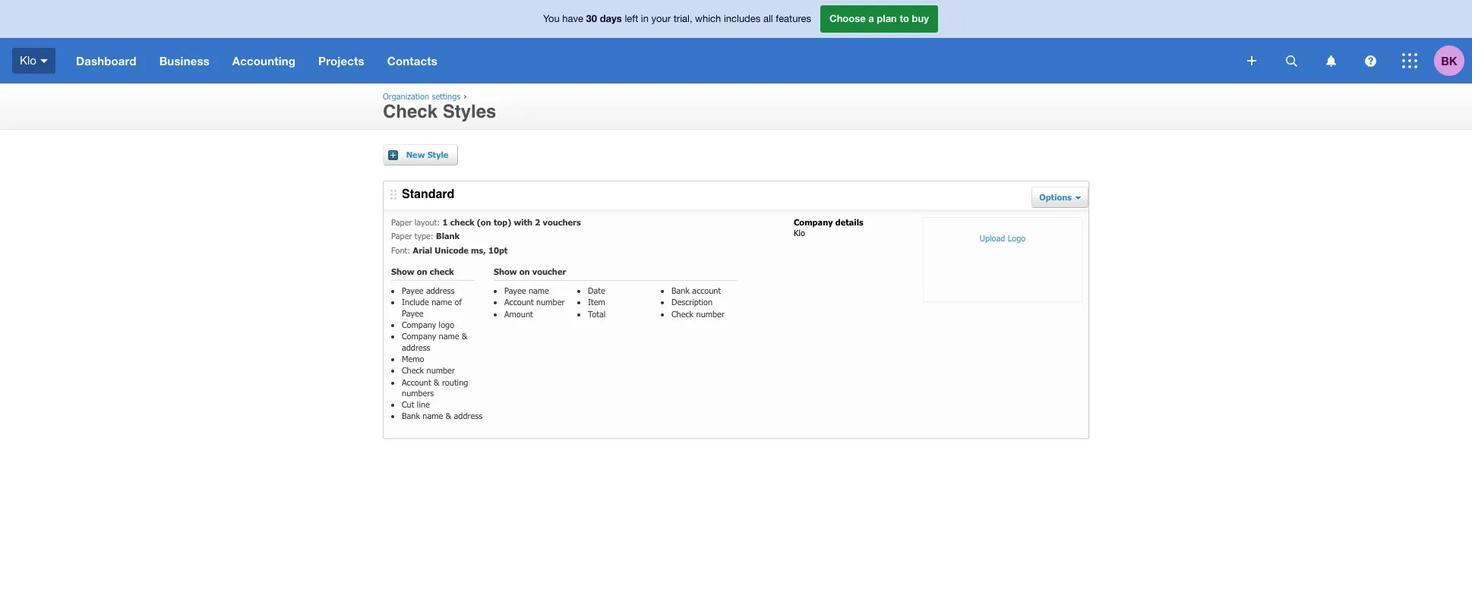 Task type: describe. For each thing, give the bounding box(es) containing it.
2 vertical spatial &
[[446, 411, 451, 421]]

item
[[588, 297, 605, 307]]

number inside 'bank account account number'
[[537, 297, 565, 307]]

name down line at the bottom of page
[[423, 411, 443, 421]]

name left of
[[432, 297, 452, 307]]

check number
[[672, 309, 725, 319]]

2 horizontal spatial number
[[696, 309, 725, 319]]

a
[[869, 12, 874, 25]]

line
[[417, 400, 430, 410]]

layout:
[[415, 217, 440, 227]]

memo
[[402, 354, 424, 364]]

settings
[[432, 91, 461, 101]]

styles
[[443, 101, 497, 122]]

payee for payee address include name of payee company logo company name & address memo check number account & routing numbers cut line bank name & address
[[402, 286, 424, 296]]

choose
[[830, 12, 866, 25]]

check inside 'paper layout: 1 check (on top) with 2 vouchers paper type: blank font: arial unicode ms, 10pt'
[[450, 217, 475, 227]]

payee name
[[505, 286, 549, 296]]

on for check
[[417, 267, 428, 277]]

klo inside the company details klo
[[794, 228, 805, 238]]

navigation containing dashboard
[[65, 38, 1237, 84]]

business
[[159, 54, 210, 68]]

left
[[625, 13, 638, 25]]

buy
[[912, 12, 929, 25]]

vouchers
[[543, 217, 581, 227]]

show for show on check
[[391, 267, 415, 277]]

number inside payee address include name of payee company logo company name & address memo check number account & routing numbers cut line bank name & address
[[427, 366, 455, 376]]

10pt
[[489, 245, 508, 255]]

check inside organization settings › check styles
[[383, 101, 438, 122]]

includes
[[724, 13, 761, 25]]

arial
[[413, 245, 432, 255]]

30
[[586, 12, 597, 25]]

in
[[641, 13, 649, 25]]

ms,
[[471, 245, 486, 255]]

accounting
[[232, 54, 296, 68]]

bank account account number
[[505, 286, 721, 307]]

bk
[[1442, 54, 1458, 67]]

you have 30 days left in your trial, which includes all features
[[543, 12, 812, 25]]

on for voucher
[[520, 267, 530, 277]]

bank inside 'bank account account number'
[[672, 286, 690, 296]]

show on check
[[391, 267, 454, 277]]

check inside payee address include name of payee company logo company name & address memo check number account & routing numbers cut line bank name & address
[[402, 366, 424, 376]]

days
[[600, 12, 622, 25]]

1 horizontal spatial svg image
[[1403, 53, 1418, 68]]

contacts button
[[376, 38, 449, 84]]

0 vertical spatial &
[[462, 332, 468, 341]]

1 vertical spatial company
[[402, 320, 436, 330]]

payee down include
[[402, 308, 424, 318]]

projects button
[[307, 38, 376, 84]]

numbers
[[402, 388, 434, 398]]

name down show on voucher
[[529, 286, 549, 296]]

show on voucher
[[494, 267, 566, 277]]

font:
[[391, 245, 410, 255]]

upload logo link
[[923, 217, 1083, 302]]

your
[[652, 13, 671, 25]]

routing
[[442, 377, 468, 387]]

klo button
[[0, 38, 65, 84]]

details
[[836, 217, 864, 227]]

1 vertical spatial &
[[434, 377, 440, 387]]

account
[[693, 286, 721, 296]]

company details klo
[[794, 217, 864, 238]]



Task type: locate. For each thing, give the bounding box(es) containing it.
0 vertical spatial address
[[426, 286, 455, 296]]

bank
[[672, 286, 690, 296], [402, 411, 420, 421]]

1 vertical spatial paper
[[391, 231, 412, 241]]

new style link
[[383, 144, 458, 166]]

options
[[1040, 192, 1072, 202]]

organization settings › check styles
[[383, 91, 497, 122]]

0 horizontal spatial svg image
[[1248, 56, 1257, 65]]

1 vertical spatial bank
[[402, 411, 420, 421]]

show
[[391, 267, 415, 277], [494, 267, 517, 277]]

company up memo
[[402, 332, 436, 341]]

check down description
[[672, 309, 694, 319]]

check right the 1
[[450, 217, 475, 227]]

1 horizontal spatial number
[[537, 297, 565, 307]]

bk button
[[1435, 38, 1473, 84]]

company left details
[[794, 217, 833, 227]]

business button
[[148, 38, 221, 84]]

with
[[514, 217, 533, 227]]

paper layout: 1 check (on top) with 2 vouchers paper type: blank font: arial unicode ms, 10pt
[[391, 217, 581, 255]]

navigation
[[65, 38, 1237, 84]]

account up numbers
[[402, 377, 431, 387]]

0 vertical spatial check
[[450, 217, 475, 227]]

1 vertical spatial number
[[696, 309, 725, 319]]

1 horizontal spatial &
[[446, 411, 451, 421]]

number down "payee name"
[[537, 297, 565, 307]]

(on
[[477, 217, 491, 227]]

& left the routing
[[434, 377, 440, 387]]

check up new
[[383, 101, 438, 122]]

new
[[406, 150, 425, 160]]

logo
[[439, 320, 455, 330]]

klo
[[20, 54, 36, 67], [794, 228, 805, 238]]

logo
[[1008, 233, 1026, 243]]

of
[[455, 297, 462, 307]]

check
[[383, 101, 438, 122], [672, 309, 694, 319], [402, 366, 424, 376]]

unicode
[[435, 245, 469, 255]]

0 vertical spatial klo
[[20, 54, 36, 67]]

1 horizontal spatial account
[[505, 297, 534, 307]]

accounting button
[[221, 38, 307, 84]]

total
[[588, 309, 606, 319]]

description amount
[[505, 297, 713, 319]]

address down the routing
[[454, 411, 483, 421]]

1 vertical spatial klo
[[794, 228, 805, 238]]

on up "payee name"
[[520, 267, 530, 277]]

date
[[588, 286, 605, 296]]

description
[[672, 297, 713, 307]]

2 vertical spatial address
[[454, 411, 483, 421]]

features
[[776, 13, 812, 25]]

0 horizontal spatial klo
[[20, 54, 36, 67]]

& down of
[[462, 332, 468, 341]]

top)
[[494, 217, 512, 227]]

0 vertical spatial check
[[383, 101, 438, 122]]

dashboard
[[76, 54, 137, 68]]

company
[[794, 217, 833, 227], [402, 320, 436, 330], [402, 332, 436, 341]]

name
[[529, 286, 549, 296], [432, 297, 452, 307], [439, 332, 459, 341], [423, 411, 443, 421]]

›
[[464, 91, 467, 101]]

type:
[[415, 231, 434, 241]]

trial,
[[674, 13, 693, 25]]

0 horizontal spatial &
[[434, 377, 440, 387]]

account inside payee address include name of payee company logo company name & address memo check number account & routing numbers cut line bank name & address
[[402, 377, 431, 387]]

0 horizontal spatial bank
[[402, 411, 420, 421]]

1 horizontal spatial klo
[[794, 228, 805, 238]]

check down memo
[[402, 366, 424, 376]]

bank down cut
[[402, 411, 420, 421]]

contacts
[[387, 54, 438, 68]]

1 horizontal spatial show
[[494, 267, 517, 277]]

projects
[[318, 54, 365, 68]]

amount
[[505, 309, 533, 319]]

1 show from the left
[[391, 267, 415, 277]]

1
[[443, 217, 448, 227]]

address
[[426, 286, 455, 296], [402, 342, 430, 352], [454, 411, 483, 421]]

svg image
[[1403, 53, 1418, 68], [1248, 56, 1257, 65]]

0 vertical spatial account
[[505, 297, 534, 307]]

check
[[450, 217, 475, 227], [430, 267, 454, 277]]

0 vertical spatial bank
[[672, 286, 690, 296]]

show for show on voucher
[[494, 267, 517, 277]]

0 horizontal spatial number
[[427, 366, 455, 376]]

svg image inside klo "popup button"
[[40, 59, 48, 63]]

voucher
[[533, 267, 566, 277]]

to
[[900, 12, 910, 25]]

cut
[[402, 400, 414, 410]]

account inside 'bank account account number'
[[505, 297, 534, 307]]

organization
[[383, 91, 429, 101]]

bank inside payee address include name of payee company logo company name & address memo check number account & routing numbers cut line bank name & address
[[402, 411, 420, 421]]

style
[[428, 150, 449, 160]]

1 vertical spatial check
[[430, 267, 454, 277]]

payee up include
[[402, 286, 424, 296]]

2 vertical spatial company
[[402, 332, 436, 341]]

account
[[505, 297, 534, 307], [402, 377, 431, 387]]

include
[[402, 297, 429, 307]]

0 vertical spatial number
[[537, 297, 565, 307]]

account up amount
[[505, 297, 534, 307]]

all
[[764, 13, 773, 25]]

2 horizontal spatial &
[[462, 332, 468, 341]]

1 on from the left
[[417, 267, 428, 277]]

1 paper from the top
[[391, 217, 412, 227]]

1 vertical spatial check
[[672, 309, 694, 319]]

payee up amount
[[505, 286, 526, 296]]

2 on from the left
[[520, 267, 530, 277]]

payee
[[402, 286, 424, 296], [505, 286, 526, 296], [402, 308, 424, 318]]

choose a plan to buy
[[830, 12, 929, 25]]

number
[[537, 297, 565, 307], [696, 309, 725, 319], [427, 366, 455, 376]]

1 vertical spatial address
[[402, 342, 430, 352]]

2 paper from the top
[[391, 231, 412, 241]]

0 horizontal spatial on
[[417, 267, 428, 277]]

check down unicode
[[430, 267, 454, 277]]

on down arial
[[417, 267, 428, 277]]

payee address include name of payee company logo company name & address memo check number account & routing numbers cut line bank name & address
[[402, 286, 483, 421]]

which
[[695, 13, 721, 25]]

1 vertical spatial account
[[402, 377, 431, 387]]

upload logo
[[980, 233, 1026, 243]]

0 vertical spatial company
[[794, 217, 833, 227]]

0 horizontal spatial show
[[391, 267, 415, 277]]

number up the routing
[[427, 366, 455, 376]]

plan
[[877, 12, 897, 25]]

name down logo
[[439, 332, 459, 341]]

new style
[[406, 150, 449, 160]]

2 show from the left
[[494, 267, 517, 277]]

show down 10pt
[[494, 267, 517, 277]]

blank
[[436, 231, 460, 241]]

2 vertical spatial check
[[402, 366, 424, 376]]

have
[[563, 13, 584, 25]]

you
[[543, 13, 560, 25]]

bank up description
[[672, 286, 690, 296]]

2
[[535, 217, 541, 227]]

0 horizontal spatial account
[[402, 377, 431, 387]]

1 horizontal spatial bank
[[672, 286, 690, 296]]

&
[[462, 332, 468, 341], [434, 377, 440, 387], [446, 411, 451, 421]]

standard
[[402, 188, 455, 201]]

organization settings link
[[383, 91, 461, 101]]

& down the routing
[[446, 411, 451, 421]]

2 vertical spatial number
[[427, 366, 455, 376]]

svg image
[[1286, 55, 1297, 66], [1326, 55, 1336, 66], [1365, 55, 1376, 66], [40, 59, 48, 63]]

upload
[[980, 233, 1006, 243]]

paper
[[391, 217, 412, 227], [391, 231, 412, 241]]

company inside the company details klo
[[794, 217, 833, 227]]

payee for payee name
[[505, 286, 526, 296]]

paper up font:
[[391, 231, 412, 241]]

paper left layout:
[[391, 217, 412, 227]]

banner
[[0, 0, 1473, 84]]

company down include
[[402, 320, 436, 330]]

0 vertical spatial paper
[[391, 217, 412, 227]]

klo inside "popup button"
[[20, 54, 36, 67]]

banner containing bk
[[0, 0, 1473, 84]]

1 horizontal spatial on
[[520, 267, 530, 277]]

dashboard link
[[65, 38, 148, 84]]

address down show on check
[[426, 286, 455, 296]]

address up memo
[[402, 342, 430, 352]]

number down description
[[696, 309, 725, 319]]

on
[[417, 267, 428, 277], [520, 267, 530, 277]]

show down font:
[[391, 267, 415, 277]]



Task type: vqa. For each thing, say whether or not it's contained in the screenshot.
Accounting
yes



